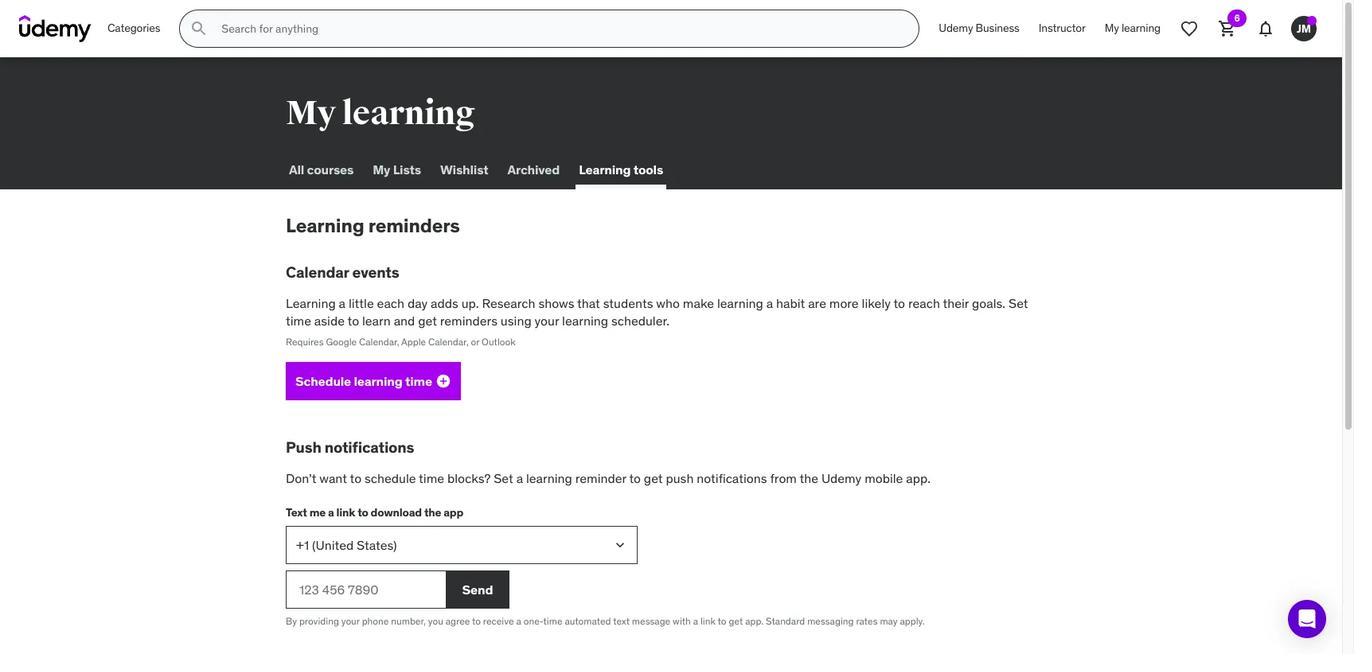 Task type: locate. For each thing, give the bounding box(es) containing it.
learning up calendar
[[286, 213, 364, 238]]

2 horizontal spatial my
[[1105, 21, 1119, 35]]

wishlist image
[[1180, 19, 1199, 38]]

set right blocks?
[[494, 471, 513, 486]]

my left lists
[[373, 162, 390, 178]]

all
[[289, 162, 304, 178]]

1 calendar, from the left
[[359, 336, 399, 348]]

a left habit
[[766, 295, 773, 311]]

by providing your phone number, you agree to receive a one-time automated text message with a link to get app. standard messaging rates may apply.
[[286, 616, 925, 628]]

time left small icon
[[405, 373, 432, 389]]

learning left tools
[[579, 162, 631, 178]]

adds
[[431, 295, 458, 311]]

learning
[[579, 162, 631, 178], [286, 213, 364, 238], [286, 295, 336, 311]]

get left 'standard'
[[729, 616, 743, 628]]

udemy left business
[[939, 21, 973, 35]]

to
[[894, 295, 905, 311], [348, 313, 359, 329], [350, 471, 362, 486], [629, 471, 641, 486], [358, 506, 368, 520], [472, 616, 481, 628], [718, 616, 727, 628]]

link right me
[[336, 506, 355, 520]]

schedule learning time button
[[286, 362, 461, 401]]

udemy
[[939, 21, 973, 35], [822, 471, 862, 486]]

1 horizontal spatial your
[[535, 313, 559, 329]]

my learning up my lists
[[286, 93, 475, 134]]

1 vertical spatial my learning
[[286, 93, 475, 134]]

set
[[1009, 295, 1028, 311], [494, 471, 513, 486]]

your left phone
[[341, 616, 360, 628]]

1 vertical spatial learning
[[286, 213, 364, 238]]

my lists
[[373, 162, 421, 178]]

goals.
[[972, 295, 1006, 311]]

my up all courses
[[286, 93, 336, 134]]

download
[[371, 506, 422, 520]]

1 vertical spatial my
[[286, 93, 336, 134]]

1 horizontal spatial link
[[701, 616, 716, 628]]

app. right mobile
[[906, 471, 931, 486]]

each
[[377, 295, 405, 311]]

their
[[943, 295, 969, 311]]

business
[[976, 21, 1020, 35]]

1 horizontal spatial get
[[644, 471, 663, 486]]

0 horizontal spatial my
[[286, 93, 336, 134]]

rates
[[856, 616, 878, 628]]

1 vertical spatial set
[[494, 471, 513, 486]]

time left automated
[[543, 616, 563, 628]]

1 horizontal spatial my
[[373, 162, 390, 178]]

learning for learning tools
[[579, 162, 631, 178]]

my right instructor
[[1105, 21, 1119, 35]]

0 vertical spatial the
[[800, 471, 818, 486]]

learning up lists
[[342, 93, 475, 134]]

notifications image
[[1256, 19, 1275, 38]]

lists
[[393, 162, 421, 178]]

1 vertical spatial udemy
[[822, 471, 862, 486]]

reminders inside learning a little each day adds up. research shows that students who make learning a habit are more likely to reach their goals. set time aside to learn and get reminders using your learning scheduler. requires google calendar, apple calendar, or outlook
[[440, 313, 498, 329]]

your
[[535, 313, 559, 329], [341, 616, 360, 628]]

0 vertical spatial link
[[336, 506, 355, 520]]

udemy image
[[19, 15, 92, 42]]

you
[[428, 616, 443, 628]]

0 vertical spatial my
[[1105, 21, 1119, 35]]

google
[[326, 336, 357, 348]]

1 horizontal spatial calendar,
[[428, 336, 469, 348]]

using
[[501, 313, 532, 329]]

up.
[[461, 295, 479, 311]]

shopping cart with 6 items image
[[1218, 19, 1237, 38]]

my learning link
[[1095, 10, 1170, 48]]

app. left 'standard'
[[745, 616, 764, 628]]

reminders down up.
[[440, 313, 498, 329]]

time
[[286, 313, 311, 329], [405, 373, 432, 389], [419, 471, 444, 486], [543, 616, 563, 628]]

learning right make
[[717, 295, 763, 311]]

small image
[[435, 374, 451, 389]]

wishlist
[[440, 162, 488, 178]]

to right agree
[[472, 616, 481, 628]]

1 horizontal spatial app.
[[906, 471, 931, 486]]

apple
[[401, 336, 426, 348]]

get left push
[[644, 471, 663, 486]]

0 vertical spatial learning
[[579, 162, 631, 178]]

link right with
[[701, 616, 716, 628]]

to right want
[[350, 471, 362, 486]]

or
[[471, 336, 479, 348]]

0 horizontal spatial calendar,
[[359, 336, 399, 348]]

learning down apple at the bottom
[[354, 373, 403, 389]]

6
[[1234, 12, 1240, 24]]

0 horizontal spatial set
[[494, 471, 513, 486]]

learning inside button
[[354, 373, 403, 389]]

calendar, left or
[[428, 336, 469, 348]]

0 horizontal spatial app.
[[745, 616, 764, 628]]

little
[[349, 295, 374, 311]]

reminders
[[368, 213, 460, 238], [440, 313, 498, 329]]

number,
[[391, 616, 426, 628]]

a left little
[[339, 295, 346, 311]]

learning
[[1122, 21, 1161, 35], [342, 93, 475, 134], [717, 295, 763, 311], [562, 313, 608, 329], [354, 373, 403, 389], [526, 471, 572, 486]]

0 vertical spatial reminders
[[368, 213, 460, 238]]

time up requires
[[286, 313, 311, 329]]

habit
[[776, 295, 805, 311]]

get down day
[[418, 313, 437, 329]]

1 horizontal spatial the
[[800, 471, 818, 486]]

students
[[603, 295, 653, 311]]

and
[[394, 313, 415, 329]]

2 vertical spatial learning
[[286, 295, 336, 311]]

1 horizontal spatial my learning
[[1105, 21, 1161, 35]]

reminders down lists
[[368, 213, 460, 238]]

set right goals. at the right top of page
[[1009, 295, 1028, 311]]

1 horizontal spatial set
[[1009, 295, 1028, 311]]

all courses link
[[286, 151, 357, 189]]

text me a link to download the app
[[286, 506, 463, 520]]

1 vertical spatial reminders
[[440, 313, 498, 329]]

1 vertical spatial your
[[341, 616, 360, 628]]

0 vertical spatial udemy
[[939, 21, 973, 35]]

notifications
[[325, 438, 414, 457], [697, 471, 767, 486]]

my
[[1105, 21, 1119, 35], [286, 93, 336, 134], [373, 162, 390, 178]]

udemy business
[[939, 21, 1020, 35]]

learning tools link
[[576, 151, 667, 189]]

scheduler.
[[611, 313, 670, 329]]

requires
[[286, 336, 324, 348]]

0 horizontal spatial get
[[418, 313, 437, 329]]

calendar,
[[359, 336, 399, 348], [428, 336, 469, 348]]

1 vertical spatial the
[[424, 506, 441, 520]]

udemy left mobile
[[822, 471, 862, 486]]

the right the from
[[800, 471, 818, 486]]

tools
[[634, 162, 663, 178]]

0 horizontal spatial your
[[341, 616, 360, 628]]

text
[[613, 616, 630, 628]]

categories
[[107, 21, 160, 35]]

calendar, down learn
[[359, 336, 399, 348]]

learning up aside
[[286, 295, 336, 311]]

a right blocks?
[[516, 471, 523, 486]]

messaging
[[807, 616, 854, 628]]

notifications up schedule
[[325, 438, 414, 457]]

2 vertical spatial get
[[729, 616, 743, 628]]

1 horizontal spatial notifications
[[697, 471, 767, 486]]

2 vertical spatial my
[[373, 162, 390, 178]]

notifications left the from
[[697, 471, 767, 486]]

get
[[418, 313, 437, 329], [644, 471, 663, 486], [729, 616, 743, 628]]

my lists link
[[370, 151, 424, 189]]

your down shows
[[535, 313, 559, 329]]

learn
[[362, 313, 391, 329]]

the left app
[[424, 506, 441, 520]]

0 vertical spatial notifications
[[325, 438, 414, 457]]

0 horizontal spatial link
[[336, 506, 355, 520]]

my learning left wishlist image
[[1105, 21, 1161, 35]]

to right reminder
[[629, 471, 641, 486]]

0 vertical spatial get
[[418, 313, 437, 329]]

standard
[[766, 616, 805, 628]]

app.
[[906, 471, 931, 486], [745, 616, 764, 628]]

phone
[[362, 616, 389, 628]]

0 vertical spatial your
[[535, 313, 559, 329]]

you have alerts image
[[1307, 16, 1317, 25]]

make
[[683, 295, 714, 311]]

want
[[319, 471, 347, 486]]

0 vertical spatial my learning
[[1105, 21, 1161, 35]]

push notifications
[[286, 438, 414, 457]]

2 calendar, from the left
[[428, 336, 469, 348]]

outlook
[[482, 336, 516, 348]]

schedule
[[365, 471, 416, 486]]

0 vertical spatial set
[[1009, 295, 1028, 311]]



Task type: vqa. For each thing, say whether or not it's contained in the screenshot.
likely
yes



Task type: describe. For each thing, give the bounding box(es) containing it.
day
[[408, 295, 428, 311]]

calendar events
[[286, 263, 399, 282]]

123 456 7890 text field
[[286, 571, 446, 609]]

blocks?
[[447, 471, 491, 486]]

1 vertical spatial get
[[644, 471, 663, 486]]

learning a little each day adds up. research shows that students who make learning a habit are more likely to reach their goals. set time aside to learn and get reminders using your learning scheduler. requires google calendar, apple calendar, or outlook
[[286, 295, 1028, 348]]

may
[[880, 616, 898, 628]]

shows
[[539, 295, 574, 311]]

0 horizontal spatial my learning
[[286, 93, 475, 134]]

courses
[[307, 162, 354, 178]]

6 link
[[1209, 10, 1247, 48]]

time inside button
[[405, 373, 432, 389]]

all courses
[[289, 162, 354, 178]]

learning tools
[[579, 162, 663, 178]]

more
[[829, 295, 859, 311]]

schedule
[[295, 373, 351, 389]]

text
[[286, 506, 307, 520]]

learning inside learning a little each day adds up. research shows that students who make learning a habit are more likely to reach their goals. set time aside to learn and get reminders using your learning scheduler. requires google calendar, apple calendar, or outlook
[[286, 295, 336, 311]]

calendar
[[286, 263, 349, 282]]

0 horizontal spatial udemy
[[822, 471, 862, 486]]

automated
[[565, 616, 611, 628]]

0 horizontal spatial the
[[424, 506, 441, 520]]

with
[[673, 616, 691, 628]]

by
[[286, 616, 297, 628]]

events
[[352, 263, 399, 282]]

Search for anything text field
[[218, 15, 900, 42]]

app
[[444, 506, 463, 520]]

to down little
[[348, 313, 359, 329]]

message
[[632, 616, 671, 628]]

research
[[482, 295, 535, 311]]

time left blocks?
[[419, 471, 444, 486]]

likely
[[862, 295, 891, 311]]

my for my lists link
[[373, 162, 390, 178]]

0 horizontal spatial notifications
[[325, 438, 414, 457]]

0 vertical spatial app.
[[906, 471, 931, 486]]

instructor link
[[1029, 10, 1095, 48]]

are
[[808, 295, 826, 311]]

from
[[770, 471, 797, 486]]

learning for learning reminders
[[286, 213, 364, 238]]

1 vertical spatial app.
[[745, 616, 764, 628]]

1 vertical spatial notifications
[[697, 471, 767, 486]]

that
[[577, 295, 600, 311]]

don't want to schedule time blocks? set a learning reminder to get push notifications from the udemy mobile app.
[[286, 471, 931, 486]]

to right with
[[718, 616, 727, 628]]

reminder
[[575, 471, 626, 486]]

schedule learning time
[[295, 373, 432, 389]]

jm link
[[1285, 10, 1323, 48]]

get inside learning a little each day adds up. research shows that students who make learning a habit are more likely to reach their goals. set time aside to learn and get reminders using your learning scheduler. requires google calendar, apple calendar, or outlook
[[418, 313, 437, 329]]

send
[[462, 582, 493, 598]]

to left the 'download'
[[358, 506, 368, 520]]

who
[[656, 295, 680, 311]]

learning reminders
[[286, 213, 460, 238]]

me
[[309, 506, 326, 520]]

jm
[[1297, 21, 1311, 36]]

reach
[[908, 295, 940, 311]]

archived link
[[504, 151, 563, 189]]

push
[[666, 471, 694, 486]]

1 vertical spatial link
[[701, 616, 716, 628]]

your inside learning a little each day adds up. research shows that students who make learning a habit are more likely to reach their goals. set time aside to learn and get reminders using your learning scheduler. requires google calendar, apple calendar, or outlook
[[535, 313, 559, 329]]

receive
[[483, 616, 514, 628]]

set inside learning a little each day adds up. research shows that students who make learning a habit are more likely to reach their goals. set time aside to learn and get reminders using your learning scheduler. requires google calendar, apple calendar, or outlook
[[1009, 295, 1028, 311]]

apply.
[[900, 616, 925, 628]]

2 horizontal spatial get
[[729, 616, 743, 628]]

submit search image
[[190, 19, 209, 38]]

time inside learning a little each day adds up. research shows that students who make learning a habit are more likely to reach their goals. set time aside to learn and get reminders using your learning scheduler. requires google calendar, apple calendar, or outlook
[[286, 313, 311, 329]]

a right with
[[693, 616, 698, 628]]

categories button
[[98, 10, 170, 48]]

instructor
[[1039, 21, 1086, 35]]

learning down that
[[562, 313, 608, 329]]

a right me
[[328, 506, 334, 520]]

push
[[286, 438, 321, 457]]

learning left wishlist image
[[1122, 21, 1161, 35]]

don't
[[286, 471, 316, 486]]

a left one-
[[516, 616, 521, 628]]

aside
[[314, 313, 345, 329]]

agree
[[446, 616, 470, 628]]

to right likely
[[894, 295, 905, 311]]

udemy business link
[[929, 10, 1029, 48]]

wishlist link
[[437, 151, 492, 189]]

providing
[[299, 616, 339, 628]]

my for 'my learning' link
[[1105, 21, 1119, 35]]

one-
[[524, 616, 543, 628]]

send button
[[446, 571, 510, 609]]

mobile
[[865, 471, 903, 486]]

1 horizontal spatial udemy
[[939, 21, 973, 35]]

learning left reminder
[[526, 471, 572, 486]]

archived
[[508, 162, 560, 178]]



